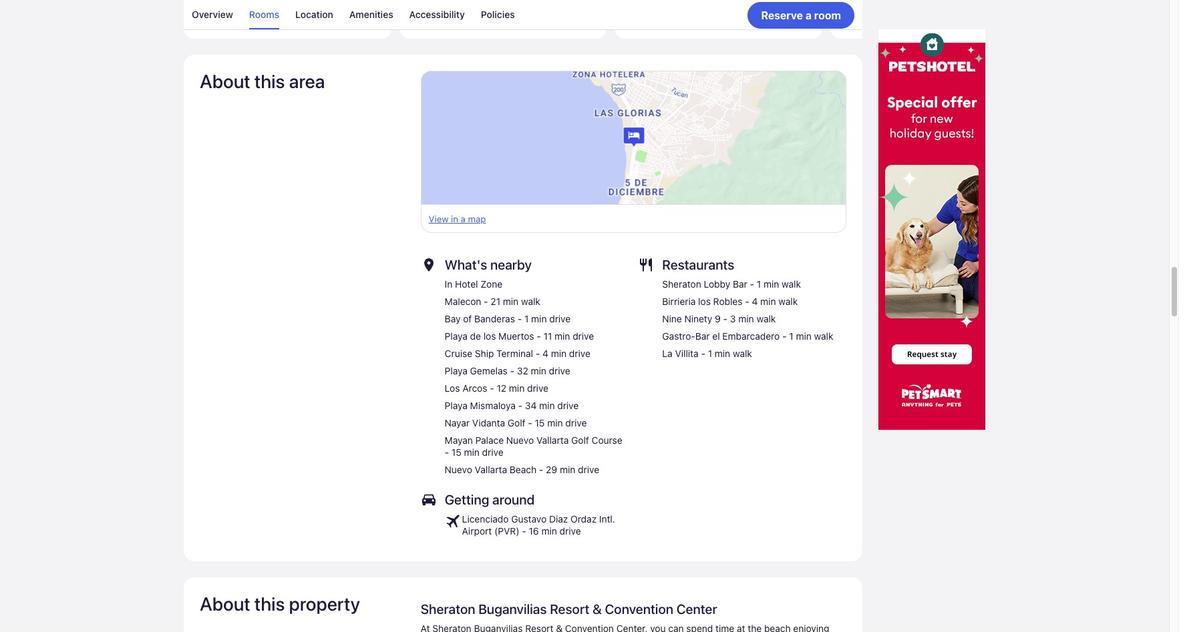Task type: locate. For each thing, give the bounding box(es) containing it.
fees
[[798, 5, 814, 15], [583, 8, 599, 18], [367, 20, 383, 30]]

licenciado
[[462, 514, 509, 525]]

includes taxes & fees for 2 out of 10 element
[[519, 8, 599, 18]]

beach
[[510, 464, 537, 476]]

1 playa from the top
[[445, 331, 468, 342]]

nuevo down "mayan"
[[445, 464, 472, 476]]

1 horizontal spatial 4
[[752, 296, 758, 307]]

fees for 3 out of 10 'element'
[[798, 5, 814, 15]]

drive
[[549, 313, 571, 325], [573, 331, 594, 342], [569, 348, 591, 360], [549, 366, 570, 377], [527, 383, 549, 394], [557, 400, 579, 412], [565, 418, 587, 429], [482, 447, 504, 458], [578, 464, 599, 476], [560, 526, 581, 537]]

hotel
[[455, 279, 478, 290]]

1 vertical spatial nuevo
[[445, 464, 472, 476]]

golf left course
[[571, 435, 589, 446]]

taxes
[[768, 5, 788, 15], [552, 8, 573, 18], [337, 20, 357, 30]]

reviews inside wonderful 202 reviews
[[234, 20, 263, 30]]

arcos
[[462, 383, 487, 394]]

0 horizontal spatial reviews
[[234, 20, 263, 30]]

0 horizontal spatial los
[[484, 331, 496, 342]]

nayar
[[445, 418, 470, 429]]

0 vertical spatial reviews
[[449, 8, 477, 18]]

includes taxes & fees inside 2 out of 10 element
[[519, 8, 599, 18]]

this left property
[[254, 593, 285, 615]]

amenities
[[349, 9, 393, 20]]

room
[[814, 9, 841, 21]]

vallarta up 29
[[536, 435, 569, 446]]

sheraton up the birrieria
[[662, 279, 701, 290]]

0 vertical spatial vallarta
[[536, 435, 569, 446]]

birrieria
[[662, 296, 696, 307]]

list containing overview
[[184, 0, 863, 29]]

1 vertical spatial this
[[254, 593, 285, 615]]

0 vertical spatial about
[[200, 70, 250, 92]]

playa
[[445, 331, 468, 342], [445, 366, 468, 377], [445, 400, 468, 412]]

los
[[698, 296, 711, 307], [484, 331, 496, 342]]

4 right robles
[[752, 296, 758, 307]]

playa up nayar
[[445, 400, 468, 412]]

- left the 16
[[522, 526, 526, 537]]

rooms
[[249, 9, 279, 20]]

vallarta down palace
[[475, 464, 507, 476]]

1 vertical spatial reviews
[[234, 20, 263, 30]]

2 horizontal spatial fees
[[798, 5, 814, 15]]

min right lobby
[[764, 279, 779, 290]]

2 horizontal spatial includes
[[734, 5, 766, 15]]

taxes inside 2 out of 10 element
[[552, 8, 573, 18]]

1 horizontal spatial reviews
[[449, 8, 477, 18]]

bar left el
[[695, 331, 710, 342]]

0 horizontal spatial sheraton
[[421, 602, 475, 617]]

sheraton
[[662, 279, 701, 290], [421, 602, 475, 617]]

0 vertical spatial los
[[698, 296, 711, 307]]

0 horizontal spatial fees
[[367, 20, 383, 30]]

taxes for 3 out of 10 'element'
[[768, 5, 788, 15]]

licenciado gustavo diaz ordaz intl. airport (pvr) - 16 min drive
[[462, 514, 615, 537]]

0 vertical spatial 15
[[535, 418, 545, 429]]

fees inside "$629 total includes taxes & fees"
[[367, 20, 383, 30]]

min up '11'
[[531, 313, 547, 325]]

1 out of 10 element
[[184, 0, 391, 39]]

0 vertical spatial bar
[[733, 279, 747, 290]]

includes
[[734, 5, 766, 15], [519, 8, 550, 18], [303, 20, 335, 30]]

15
[[535, 418, 545, 429], [452, 447, 462, 458]]

nuevo up beach
[[506, 435, 534, 446]]

0 vertical spatial this
[[254, 70, 285, 92]]

2 out of 10 element
[[399, 0, 607, 39]]

includes down location
[[303, 20, 335, 30]]

0 vertical spatial playa
[[445, 331, 468, 342]]

bay
[[445, 313, 461, 325]]

about
[[200, 70, 250, 92], [200, 593, 250, 615]]

playa down cruise
[[445, 366, 468, 377]]

1 horizontal spatial fees
[[583, 8, 599, 18]]

min inside licenciado gustavo diaz ordaz intl. airport (pvr) - 16 min drive
[[541, 526, 557, 537]]

list for nearby
[[445, 279, 629, 476]]

taxes inside 3 out of 10 'element'
[[768, 5, 788, 15]]

1 horizontal spatial taxes
[[552, 8, 573, 18]]

accessibility link
[[409, 0, 465, 29]]

center
[[677, 602, 717, 617]]

1 vertical spatial about
[[200, 593, 250, 615]]

fees inside 2 out of 10 element
[[583, 8, 599, 18]]

location
[[295, 9, 333, 20]]

1 horizontal spatial vallarta
[[536, 435, 569, 446]]

&
[[790, 5, 796, 15], [575, 8, 581, 18], [359, 20, 365, 30], [593, 602, 602, 617]]

1 horizontal spatial includes taxes & fees
[[734, 5, 814, 15]]

- left 29
[[539, 464, 543, 476]]

1 right lobby
[[757, 279, 761, 290]]

bar
[[733, 279, 747, 290], [695, 331, 710, 342]]

includes taxes & fees for 3 out of 10 'element'
[[734, 5, 814, 15]]

0 horizontal spatial vallarta
[[475, 464, 507, 476]]

15 down 34
[[535, 418, 545, 429]]

1 horizontal spatial nuevo
[[506, 435, 534, 446]]

los up ninety at the right
[[698, 296, 711, 307]]

min
[[764, 279, 779, 290], [503, 296, 519, 307], [760, 296, 776, 307], [531, 313, 547, 325], [738, 313, 754, 325], [555, 331, 570, 342], [796, 331, 812, 342], [551, 348, 567, 360], [715, 348, 730, 360], [531, 366, 546, 377], [509, 383, 525, 394], [539, 400, 555, 412], [547, 418, 563, 429], [464, 447, 480, 458], [560, 464, 575, 476], [541, 526, 557, 537]]

min down "mayan"
[[464, 447, 480, 458]]

sheraton left buganvilias
[[421, 602, 475, 617]]

0 vertical spatial golf
[[508, 418, 526, 429]]

min right 21
[[503, 296, 519, 307]]

1 horizontal spatial los
[[698, 296, 711, 307]]

2 horizontal spatial taxes
[[768, 5, 788, 15]]

playa up cruise
[[445, 331, 468, 342]]

sheraton inside restaurants sheraton lobby bar - 1 min walk birrieria los robles - 4 min walk nine ninety 9 - 3 min walk gastro-bar el embarcadero - 1 min walk la villita - 1 min walk
[[662, 279, 701, 290]]

2 this from the top
[[254, 593, 285, 615]]

11
[[544, 331, 552, 342]]

& inside 2 out of 10 element
[[575, 8, 581, 18]]

1 vertical spatial 4
[[543, 348, 548, 360]]

1 horizontal spatial includes
[[519, 8, 550, 18]]

1 this from the top
[[254, 70, 285, 92]]

1 vertical spatial los
[[484, 331, 496, 342]]

1 right villita
[[708, 348, 712, 360]]

includes inside 2 out of 10 element
[[519, 8, 550, 18]]

min right 3
[[738, 313, 754, 325]]

includes taxes & fees
[[734, 5, 814, 15], [519, 8, 599, 18]]

1 horizontal spatial sheraton
[[662, 279, 701, 290]]

& inside 3 out of 10 'element'
[[790, 5, 796, 15]]

course
[[592, 435, 622, 446]]

bar up robles
[[733, 279, 747, 290]]

villita
[[675, 348, 699, 360]]

vidanta
[[472, 418, 505, 429]]

gastro-
[[662, 331, 695, 342]]

list
[[184, 0, 863, 29], [445, 279, 629, 476], [662, 279, 833, 360]]

nuevo
[[506, 435, 534, 446], [445, 464, 472, 476]]

sheraton buganvilias resort & convention center
[[421, 602, 717, 617]]

2 about from the top
[[200, 593, 250, 615]]

el
[[712, 331, 720, 342]]

zone
[[481, 279, 503, 290]]

list containing sheraton lobby bar - 1 min walk
[[662, 279, 833, 360]]

0 vertical spatial sheraton
[[662, 279, 701, 290]]

taxes for 2 out of 10 element
[[552, 8, 573, 18]]

2 playa from the top
[[445, 366, 468, 377]]

0 horizontal spatial nuevo
[[445, 464, 472, 476]]

area
[[289, 70, 325, 92]]

los right de at the bottom of page
[[484, 331, 496, 342]]

this for property
[[254, 593, 285, 615]]

reviews for wonderful
[[234, 20, 263, 30]]

ninety
[[684, 313, 712, 325]]

includes inside 3 out of 10 'element'
[[734, 5, 766, 15]]

0 vertical spatial nuevo
[[506, 435, 534, 446]]

what's
[[445, 257, 487, 273]]

0 horizontal spatial taxes
[[337, 20, 357, 30]]

reviews inside 7.8 378 reviews
[[449, 8, 477, 18]]

taxes right 'policies'
[[552, 8, 573, 18]]

wonderful 202 reviews
[[217, 8, 263, 30]]

list containing in hotel zone
[[445, 279, 629, 476]]

gustavo
[[511, 514, 547, 525]]

-
[[750, 279, 754, 290], [484, 296, 488, 307], [745, 296, 749, 307], [518, 313, 522, 325], [723, 313, 728, 325], [537, 331, 541, 342], [782, 331, 787, 342], [536, 348, 540, 360], [701, 348, 705, 360], [510, 366, 514, 377], [490, 383, 494, 394], [518, 400, 523, 412], [528, 418, 532, 429], [445, 447, 449, 458], [539, 464, 543, 476], [522, 526, 526, 537]]

los inside what's nearby in hotel zone malecon - 21 min walk bay of banderas - 1 min drive playa de los muertos - 11 min drive cruise ship terminal - 4 min drive playa gemelas - 32 min drive los arcos - 12 min drive playa mismaloya - 34 min drive nayar vidanta golf - 15 min drive mayan palace nuevo vallarta golf course - 15 min drive nuevo vallarta beach - 29 min drive
[[484, 331, 496, 342]]

4 down '11'
[[543, 348, 548, 360]]

15 down "mayan"
[[452, 447, 462, 458]]

1 horizontal spatial golf
[[571, 435, 589, 446]]

0 horizontal spatial 4
[[543, 348, 548, 360]]

mismaloya
[[470, 400, 516, 412]]

0 horizontal spatial includes
[[303, 20, 335, 30]]

2 vertical spatial playa
[[445, 400, 468, 412]]

min down diaz
[[541, 526, 557, 537]]

1 vertical spatial 15
[[452, 447, 462, 458]]

taxes down $629
[[337, 20, 357, 30]]

restaurants
[[662, 257, 735, 273]]

golf down 34
[[508, 418, 526, 429]]

1 vertical spatial sheraton
[[421, 602, 475, 617]]

fees inside 3 out of 10 'element'
[[798, 5, 814, 15]]

1 horizontal spatial bar
[[733, 279, 747, 290]]

includes right 'policies'
[[519, 8, 550, 18]]

walk
[[782, 279, 801, 290], [521, 296, 540, 307], [779, 296, 798, 307], [757, 313, 776, 325], [814, 331, 833, 342], [733, 348, 752, 360]]

around
[[492, 493, 535, 508]]

walk inside what's nearby in hotel zone malecon - 21 min walk bay of banderas - 1 min drive playa de los muertos - 11 min drive cruise ship terminal - 4 min drive playa gemelas - 32 min drive los arcos - 12 min drive playa mismaloya - 34 min drive nayar vidanta golf - 15 min drive mayan palace nuevo vallarta golf course - 15 min drive nuevo vallarta beach - 29 min drive
[[521, 296, 540, 307]]

this left area
[[254, 70, 285, 92]]

4 out of 10 element
[[830, 0, 1038, 39]]

1
[[757, 279, 761, 290], [524, 313, 529, 325], [789, 331, 794, 342], [708, 348, 712, 360]]

taxes left a
[[768, 5, 788, 15]]

includes left a
[[734, 5, 766, 15]]

banderas
[[474, 313, 515, 325]]

1 vertical spatial playa
[[445, 366, 468, 377]]

0 vertical spatial 4
[[752, 296, 758, 307]]

1 up muertos
[[524, 313, 529, 325]]

diaz
[[549, 514, 568, 525]]

- up muertos
[[518, 313, 522, 325]]

reviews down wonderful
[[234, 20, 263, 30]]

reserve a room
[[761, 9, 841, 21]]

golf
[[508, 418, 526, 429], [571, 435, 589, 446]]

min right 29
[[560, 464, 575, 476]]

includes inside "$629 total includes taxes & fees"
[[303, 20, 335, 30]]

32
[[517, 366, 528, 377]]

taxes inside "$629 total includes taxes & fees"
[[337, 20, 357, 30]]

3 playa from the top
[[445, 400, 468, 412]]

0 horizontal spatial includes taxes & fees
[[519, 8, 599, 18]]

total
[[366, 9, 383, 20]]

1 vertical spatial bar
[[695, 331, 710, 342]]

reviews
[[449, 8, 477, 18], [234, 20, 263, 30]]

includes taxes & fees inside 3 out of 10 'element'
[[734, 5, 814, 15]]

1 about from the top
[[200, 70, 250, 92]]

wonderful
[[217, 8, 263, 20]]

reviews right "378"
[[449, 8, 477, 18]]

ordaz
[[571, 514, 597, 525]]

accessibility
[[409, 9, 465, 20]]

about for about this property
[[200, 593, 250, 615]]



Task type: vqa. For each thing, say whether or not it's contained in the screenshot.
first '16' from the right
no



Task type: describe. For each thing, give the bounding box(es) containing it.
reviews for 7.8
[[449, 8, 477, 18]]

this for area
[[254, 70, 285, 92]]

- right robles
[[745, 296, 749, 307]]

drive inside licenciado gustavo diaz ordaz intl. airport (pvr) - 16 min drive
[[560, 526, 581, 537]]

min right the 32
[[531, 366, 546, 377]]

min right embarcadero
[[796, 331, 812, 342]]

reserve a room button
[[748, 2, 855, 28]]

getting
[[445, 493, 489, 508]]

min right '11'
[[555, 331, 570, 342]]

21
[[491, 296, 500, 307]]

resort
[[550, 602, 589, 617]]

- right villita
[[701, 348, 705, 360]]

min up 29
[[547, 418, 563, 429]]

buganvilias
[[478, 602, 547, 617]]

16
[[529, 526, 539, 537]]

includes for 3 out of 10 'element'
[[734, 5, 766, 15]]

34
[[525, 400, 537, 412]]

policies link
[[481, 0, 515, 29]]

4 inside restaurants sheraton lobby bar - 1 min walk birrieria los robles - 4 min walk nine ninety 9 - 3 min walk gastro-bar el embarcadero - 1 min walk la villita - 1 min walk
[[752, 296, 758, 307]]

mayan
[[445, 435, 473, 446]]

nearby
[[490, 257, 532, 273]]

- left the 32
[[510, 366, 514, 377]]

nine
[[662, 313, 682, 325]]

robles
[[713, 296, 743, 307]]

1 vertical spatial golf
[[571, 435, 589, 446]]

embarcadero
[[723, 331, 780, 342]]

property
[[289, 593, 360, 615]]

overview link
[[192, 0, 233, 29]]

9
[[715, 313, 721, 325]]

los
[[445, 383, 460, 394]]

fees for 2 out of 10 element
[[583, 8, 599, 18]]

muertos
[[499, 331, 534, 342]]

terminal
[[497, 348, 533, 360]]

airport
[[462, 526, 492, 537]]

12
[[497, 383, 507, 394]]

about for about this area
[[200, 70, 250, 92]]

- right terminal
[[536, 348, 540, 360]]

- down 34
[[528, 418, 532, 429]]

- left 34
[[518, 400, 523, 412]]

getting around
[[445, 493, 535, 508]]

a
[[806, 9, 812, 21]]

palace
[[475, 435, 504, 446]]

amenities link
[[349, 0, 393, 29]]

0 horizontal spatial 15
[[452, 447, 462, 458]]

0 horizontal spatial golf
[[508, 418, 526, 429]]

7.8 378 reviews
[[413, 2, 477, 18]]

4 inside what's nearby in hotel zone malecon - 21 min walk bay of banderas - 1 min drive playa de los muertos - 11 min drive cruise ship terminal - 4 min drive playa gemelas - 32 min drive los arcos - 12 min drive playa mismaloya - 34 min drive nayar vidanta golf - 15 min drive mayan palace nuevo vallarta golf course - 15 min drive nuevo vallarta beach - 29 min drive
[[543, 348, 548, 360]]

min down '11'
[[551, 348, 567, 360]]

min right 12
[[509, 383, 525, 394]]

7.8
[[413, 2, 424, 12]]

- inside licenciado gustavo diaz ordaz intl. airport (pvr) - 16 min drive
[[522, 526, 526, 537]]

1 inside what's nearby in hotel zone malecon - 21 min walk bay of banderas - 1 min drive playa de los muertos - 11 min drive cruise ship terminal - 4 min drive playa gemelas - 32 min drive los arcos - 12 min drive playa mismaloya - 34 min drive nayar vidanta golf - 15 min drive mayan palace nuevo vallarta golf course - 15 min drive nuevo vallarta beach - 29 min drive
[[524, 313, 529, 325]]

what's nearby in hotel zone malecon - 21 min walk bay of banderas - 1 min drive playa de los muertos - 11 min drive cruise ship terminal - 4 min drive playa gemelas - 32 min drive los arcos - 12 min drive playa mismaloya - 34 min drive nayar vidanta golf - 15 min drive mayan palace nuevo vallarta golf course - 15 min drive nuevo vallarta beach - 29 min drive
[[445, 257, 622, 476]]

1 vertical spatial vallarta
[[475, 464, 507, 476]]

de
[[470, 331, 481, 342]]

9.2
[[197, 14, 209, 24]]

- right lobby
[[750, 279, 754, 290]]

of
[[463, 313, 472, 325]]

about this area
[[200, 70, 325, 92]]

list for sheraton
[[662, 279, 833, 360]]

$629 total includes taxes & fees
[[303, 9, 383, 30]]

- down "mayan"
[[445, 447, 449, 458]]

3
[[730, 313, 736, 325]]

reserve
[[761, 9, 803, 21]]

- left '11'
[[537, 331, 541, 342]]

los inside restaurants sheraton lobby bar - 1 min walk birrieria los robles - 4 min walk nine ninety 9 - 3 min walk gastro-bar el embarcadero - 1 min walk la villita - 1 min walk
[[698, 296, 711, 307]]

0 horizontal spatial bar
[[695, 331, 710, 342]]

licenciado gustavo diaz ordaz intl. airport (pvr) - 16 min drive list item
[[445, 514, 629, 538]]

(pvr)
[[494, 526, 519, 537]]

min right 34
[[539, 400, 555, 412]]

rooms link
[[249, 0, 279, 29]]

min up embarcadero
[[760, 296, 776, 307]]

202
[[217, 20, 232, 30]]

location link
[[295, 0, 333, 29]]

& inside "$629 total includes taxes & fees"
[[359, 20, 365, 30]]

- left 12
[[490, 383, 494, 394]]

about this property
[[200, 593, 360, 615]]

lobby
[[704, 279, 730, 290]]

$629
[[344, 9, 364, 20]]

- left 21
[[484, 296, 488, 307]]

1 right embarcadero
[[789, 331, 794, 342]]

1 horizontal spatial 15
[[535, 418, 545, 429]]

restaurants sheraton lobby bar - 1 min walk birrieria los robles - 4 min walk nine ninety 9 - 3 min walk gastro-bar el embarcadero - 1 min walk la villita - 1 min walk
[[662, 257, 833, 360]]

malecon
[[445, 296, 481, 307]]

policies
[[481, 9, 515, 20]]

la
[[662, 348, 673, 360]]

includes for 2 out of 10 element
[[519, 8, 550, 18]]

29
[[546, 464, 557, 476]]

cruise
[[445, 348, 472, 360]]

min down el
[[715, 348, 730, 360]]

overview
[[192, 9, 233, 20]]

378
[[432, 8, 447, 18]]

intl.
[[599, 514, 615, 525]]

in
[[445, 279, 453, 290]]

3 out of 10 element
[[615, 0, 822, 39]]

- left 3
[[723, 313, 728, 325]]

gemelas
[[470, 366, 508, 377]]

- right embarcadero
[[782, 331, 787, 342]]

ship
[[475, 348, 494, 360]]

convention
[[605, 602, 673, 617]]



